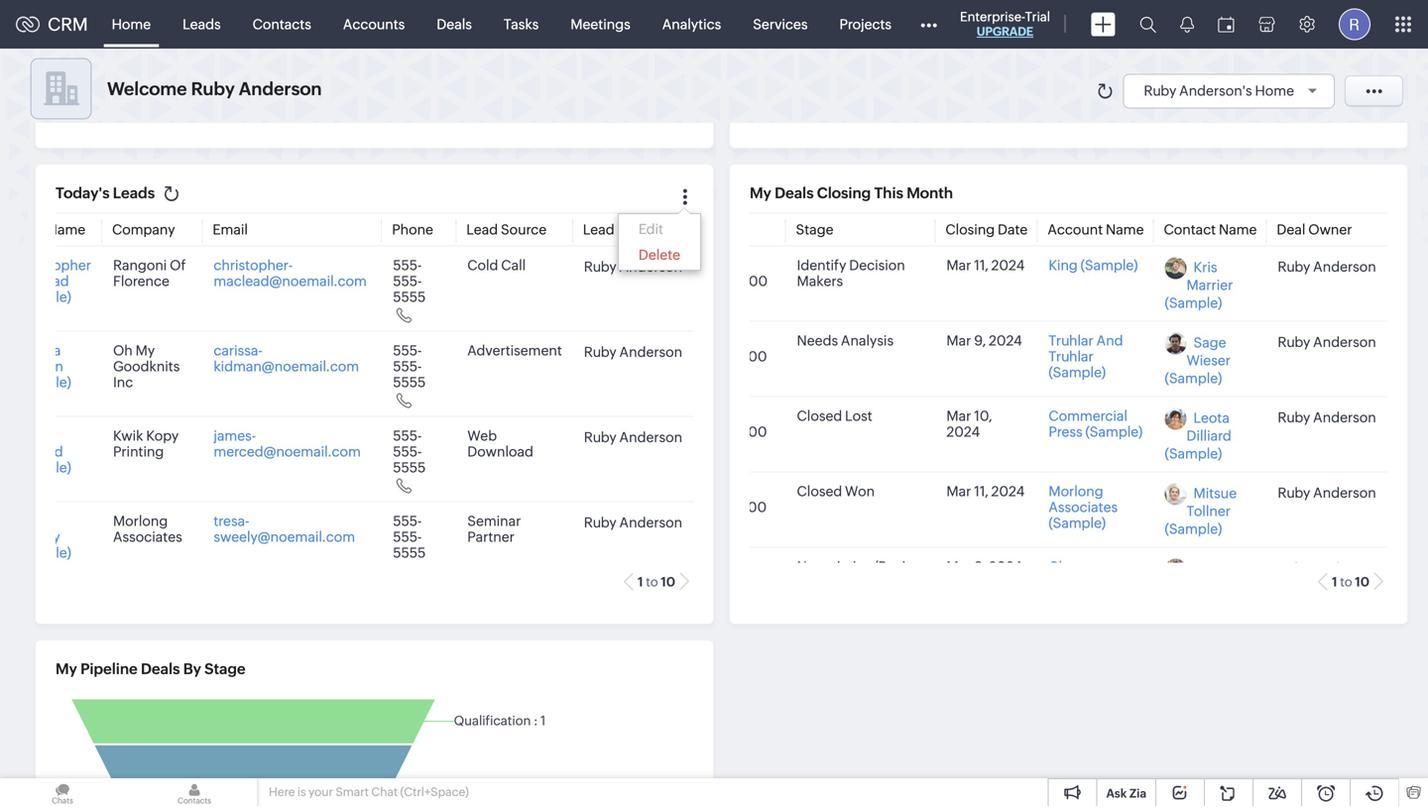 Task type: vqa. For each thing, say whether or not it's contained in the screenshot.
1st Mar
yes



Task type: describe. For each thing, give the bounding box(es) containing it.
kidman@noemail.com
[[214, 359, 359, 374]]

deals inside "link"
[[437, 16, 472, 32]]

partner
[[467, 529, 515, 545]]

king (sample)
[[1049, 257, 1138, 273]]

70,000.00
[[697, 575, 767, 591]]

needs
[[797, 333, 838, 349]]

kris marrier (sample)
[[1165, 259, 1233, 311]]

commercial
[[1049, 408, 1128, 424]]

crm
[[48, 14, 88, 34]]

chat
[[371, 786, 398, 799]]

commercial press (sample) link
[[1049, 408, 1143, 440]]

edit
[[639, 221, 664, 237]]

leads inside leads link
[[183, 16, 221, 32]]

and
[[1097, 333, 1123, 349]]

tasks
[[504, 16, 539, 32]]

ruby anderson for associates
[[584, 515, 683, 531]]

james merced (sample)
[[14, 428, 71, 476]]

truhlar and truhlar (sample) link
[[1049, 333, 1123, 380]]

35,000.00
[[697, 499, 767, 515]]

name for contact name
[[1219, 222, 1257, 238]]

Other Modules field
[[908, 8, 950, 40]]

rangoni
[[113, 257, 167, 273]]

(sample) for christopher maclead (sample)
[[14, 289, 71, 305]]

(sample) for kris marrier (sample)
[[1165, 295, 1222, 311]]

mar 11, 2024 for morlong associates (sample)
[[947, 484, 1025, 499]]

my for deals
[[750, 185, 772, 202]]

5555 for merced@noemail.com
[[393, 460, 426, 476]]

carissa-
[[214, 343, 263, 359]]

this
[[874, 185, 904, 202]]

ruby anderson for lost
[[1278, 410, 1377, 425]]

seminar partner
[[467, 513, 521, 545]]

create menu element
[[1079, 0, 1128, 48]]

carissa kidman (sample) link
[[14, 343, 71, 390]]

9, for truhlar
[[974, 333, 986, 349]]

11, for king
[[974, 257, 989, 273]]

7 555- from the top
[[393, 513, 422, 529]]

morlong associates
[[113, 513, 182, 545]]

ruby anderson for of
[[584, 259, 683, 275]]

tresa- sweely@noemail.com link
[[214, 513, 355, 545]]

phone link
[[392, 222, 433, 238]]

1 for deal owner
[[1332, 575, 1338, 590]]

won
[[845, 484, 875, 499]]

calendar image
[[1218, 16, 1235, 32]]

oh my goodknits inc
[[113, 343, 180, 390]]

anderson for morlong associates
[[620, 515, 683, 531]]

my pipeline deals by stage
[[56, 661, 246, 678]]

leota dilliard (sample) link
[[1165, 410, 1232, 462]]

lead owner link
[[583, 222, 661, 238]]

company
[[112, 222, 175, 238]]

today's leads
[[56, 185, 155, 202]]

5555 for kidman@noemail.com
[[393, 374, 426, 390]]

name for lead name
[[47, 222, 85, 238]]

meetings
[[571, 16, 631, 32]]

meetings link
[[555, 0, 646, 48]]

(sample) down account name link
[[1081, 257, 1138, 273]]

enterprise-
[[960, 9, 1025, 24]]

create menu image
[[1091, 12, 1116, 36]]

pipeline
[[80, 661, 138, 678]]

contact name link
[[1164, 222, 1257, 238]]

king (sample) link
[[1049, 257, 1138, 273]]

morlong associates (sample)
[[1049, 484, 1118, 531]]

closed for closed won
[[797, 484, 842, 499]]

maclead@noemail.com
[[214, 273, 367, 289]]

month
[[907, 185, 953, 202]]

2 555- from the top
[[393, 273, 422, 289]]

555- 555- 5555 for christopher- maclead@noemail.com
[[393, 257, 426, 305]]

4 555- from the top
[[393, 359, 422, 374]]

deal owner link
[[1277, 222, 1353, 238]]

(sample) for commercial press (sample)
[[1086, 424, 1143, 440]]

1 vertical spatial home
[[1255, 83, 1295, 99]]

ruby anderson's home link
[[1144, 83, 1324, 99]]

sweely
[[14, 529, 60, 545]]

account name
[[1048, 222, 1144, 238]]

signals image
[[1180, 16, 1194, 33]]

2 truhlar from the top
[[1049, 349, 1094, 365]]

0 horizontal spatial home
[[112, 16, 151, 32]]

oh
[[113, 343, 133, 359]]

kidman
[[14, 359, 63, 374]]

ruby anderson for decision
[[1278, 259, 1377, 275]]

carissa kidman (sample)
[[14, 343, 71, 390]]

sweely@noemail.com
[[214, 529, 355, 545]]

2 vertical spatial deals
[[141, 661, 180, 678]]

(ctrl+space)
[[400, 786, 469, 799]]

profile image
[[1339, 8, 1371, 40]]

sage wieser (sample)
[[1165, 335, 1231, 386]]

web
[[467, 428, 497, 444]]

owner for deal owner
[[1309, 222, 1353, 238]]

5555 for maclead@noemail.com
[[393, 289, 426, 305]]

3 555- from the top
[[393, 343, 422, 359]]

lead for lead owner
[[583, 222, 615, 238]]

here
[[269, 786, 295, 799]]

2024 for commercial
[[947, 424, 980, 440]]

ruby anderson's home
[[1144, 83, 1295, 99]]

web download
[[467, 428, 534, 460]]

search image
[[1140, 16, 1157, 33]]

555- 555- 5555 for james- merced@noemail.com
[[393, 428, 426, 476]]

profile element
[[1327, 0, 1383, 48]]

2 horizontal spatial deals
[[775, 185, 814, 202]]

to for lead owner
[[646, 575, 658, 590]]

printing
[[113, 444, 164, 460]]

welcome ruby anderson
[[107, 79, 322, 99]]

$ 35,000.00
[[697, 484, 767, 515]]

associates for morlong associates (sample)
[[1049, 499, 1118, 515]]

deal owner
[[1277, 222, 1353, 238]]

date
[[998, 222, 1028, 238]]

christopher-
[[214, 257, 293, 273]]

555- 555- 5555 for carissa- kidman@noemail.com
[[393, 343, 426, 390]]

5 555- from the top
[[393, 428, 422, 444]]

(sample) for sage wieser (sample)
[[1165, 371, 1222, 386]]

8 555- from the top
[[393, 529, 422, 545]]

company link
[[112, 222, 175, 238]]

1 555- from the top
[[393, 257, 422, 273]]

name for account name
[[1106, 222, 1144, 238]]

search element
[[1128, 0, 1169, 49]]

lead name link
[[13, 222, 85, 238]]

9, for chapman
[[974, 559, 986, 575]]

maclead
[[14, 273, 69, 289]]

my for pipeline
[[56, 661, 77, 678]]

carissa
[[14, 343, 61, 359]]

anderson for closed won
[[1314, 485, 1377, 501]]

mar for analysis
[[947, 333, 972, 349]]

leota
[[1194, 410, 1230, 426]]

truhlar and truhlar (sample)
[[1049, 333, 1123, 380]]

1 to 10 for lead owner
[[638, 575, 676, 590]]

analysis
[[841, 333, 894, 349]]

mar 10, 2024
[[947, 408, 992, 440]]

negotiation/review
[[797, 559, 925, 575]]

5 mar from the top
[[947, 559, 972, 575]]

ruby anderson for my
[[584, 344, 683, 360]]

45,000.00 for closed lost
[[697, 424, 767, 440]]

10 for lead owner
[[661, 575, 676, 590]]

mar 11, 2024 for king (sample)
[[947, 257, 1025, 273]]

services
[[753, 16, 808, 32]]

closed won
[[797, 484, 875, 499]]

2024 for king
[[992, 257, 1025, 273]]

morlong for morlong associates (sample)
[[1049, 484, 1104, 499]]

mar 9, 2024 for chapman (sample)
[[947, 559, 1023, 575]]

accounts
[[343, 16, 405, 32]]

$ 45,000.00 for needs analysis
[[697, 333, 767, 365]]

mitsue tollner (sample) link
[[1165, 486, 1237, 537]]

$ 70,000.00
[[697, 559, 767, 591]]

mar for lost
[[947, 408, 972, 424]]



Task type: locate. For each thing, give the bounding box(es) containing it.
1 vertical spatial associates
[[113, 529, 182, 545]]

(sample) inside the sage wieser (sample)
[[1165, 371, 1222, 386]]

(sample) for morlong associates (sample)
[[1049, 515, 1106, 531]]

(sample) down tollner
[[1165, 521, 1222, 537]]

1 1 from the left
[[638, 575, 643, 590]]

1 horizontal spatial owner
[[1309, 222, 1353, 238]]

1 name from the left
[[47, 222, 85, 238]]

ruby for my
[[584, 344, 617, 360]]

0 vertical spatial morlong
[[1049, 484, 1104, 499]]

1 vertical spatial closing
[[946, 222, 995, 238]]

closing
[[817, 185, 871, 202], [946, 222, 995, 238]]

home right the crm
[[112, 16, 151, 32]]

lead source
[[466, 222, 547, 238]]

email
[[213, 222, 248, 238]]

zia
[[1130, 787, 1147, 801]]

ruby anderson for analysis
[[1278, 334, 1377, 350]]

0 horizontal spatial lead
[[13, 222, 44, 238]]

contact name
[[1164, 222, 1257, 238]]

florence
[[113, 273, 170, 289]]

0 vertical spatial closing
[[817, 185, 871, 202]]

0 vertical spatial mar 11, 2024
[[947, 257, 1025, 273]]

(sample) down christopher
[[14, 289, 71, 305]]

2 name from the left
[[1106, 222, 1144, 238]]

1 horizontal spatial name
[[1106, 222, 1144, 238]]

decision
[[849, 257, 905, 273]]

closing date
[[946, 222, 1028, 238]]

source
[[501, 222, 547, 238]]

email link
[[213, 222, 248, 238]]

your
[[309, 786, 333, 799]]

(sample) up the commercial
[[1049, 365, 1106, 380]]

0 horizontal spatial 1
[[638, 575, 643, 590]]

merced
[[14, 444, 63, 460]]

inc
[[113, 374, 133, 390]]

1 10 from the left
[[661, 575, 676, 590]]

1 9, from the top
[[974, 333, 986, 349]]

1 horizontal spatial deals
[[437, 16, 472, 32]]

contacts image
[[132, 779, 257, 806]]

$ inside $ 70,000.00
[[697, 559, 705, 575]]

0 horizontal spatial closing
[[817, 185, 871, 202]]

mar 11, 2024
[[947, 257, 1025, 273], [947, 484, 1025, 499]]

commercial press (sample)
[[1049, 408, 1143, 440]]

1 mar from the top
[[947, 257, 972, 273]]

(sample) down james
[[14, 460, 71, 476]]

name up christopher
[[47, 222, 85, 238]]

phone
[[392, 222, 433, 238]]

2 closed from the top
[[797, 484, 842, 499]]

0 vertical spatial associates
[[1049, 499, 1118, 515]]

my inside the oh my goodknits inc
[[135, 343, 155, 359]]

3 $ from the top
[[697, 408, 705, 424]]

deals left 'by'
[[141, 661, 180, 678]]

2 45,000.00 from the top
[[697, 424, 767, 440]]

1 vertical spatial my
[[135, 343, 155, 359]]

analytics
[[662, 16, 721, 32]]

2 11, from the top
[[974, 484, 989, 499]]

1 horizontal spatial associates
[[1049, 499, 1118, 515]]

ask
[[1107, 787, 1127, 801]]

today's
[[56, 185, 110, 202]]

1 horizontal spatial home
[[1255, 83, 1295, 99]]

2024 for truhlar
[[989, 333, 1023, 349]]

3 name from the left
[[1219, 222, 1257, 238]]

lead left 'edit'
[[583, 222, 615, 238]]

(sample) right press
[[1086, 424, 1143, 440]]

account name link
[[1048, 222, 1144, 238]]

anderson for needs analysis
[[1314, 334, 1377, 350]]

leads up 'company' link
[[113, 185, 155, 202]]

mar up mar 10, 2024
[[947, 333, 972, 349]]

2 mar 11, 2024 from the top
[[947, 484, 1025, 499]]

analytics link
[[646, 0, 737, 48]]

(sample) down dilliard
[[1165, 446, 1222, 462]]

christopher maclead (sample)
[[14, 257, 91, 305]]

2024 for morlong
[[992, 484, 1025, 499]]

0 horizontal spatial 1 to 10
[[638, 575, 676, 590]]

1
[[638, 575, 643, 590], [1332, 575, 1338, 590]]

rangoni of florence
[[113, 257, 186, 289]]

download
[[467, 444, 534, 460]]

555-
[[393, 257, 422, 273], [393, 273, 422, 289], [393, 343, 422, 359], [393, 359, 422, 374], [393, 428, 422, 444], [393, 444, 422, 460], [393, 513, 422, 529], [393, 529, 422, 545]]

1 vertical spatial deals
[[775, 185, 814, 202]]

anderson for negotiation/review
[[1314, 560, 1377, 576]]

anderson
[[239, 79, 322, 99], [620, 259, 683, 275], [1314, 259, 1377, 275], [1314, 334, 1377, 350], [620, 344, 683, 360], [1314, 410, 1377, 425], [620, 429, 683, 445], [1314, 485, 1377, 501], [620, 515, 683, 531], [1314, 560, 1377, 576]]

(sample) inside morlong associates (sample)
[[1049, 515, 1106, 531]]

upgrade
[[977, 25, 1034, 38]]

ruby for of
[[584, 259, 617, 275]]

(sample) for tresa sweely (sample)
[[14, 545, 71, 561]]

james- merced@noemail.com
[[214, 428, 361, 460]]

1 555- 555- 5555 from the top
[[393, 257, 426, 305]]

1 45,000.00 from the top
[[697, 349, 767, 365]]

leads
[[183, 16, 221, 32], [113, 185, 155, 202]]

name
[[47, 222, 85, 238], [1106, 222, 1144, 238], [1219, 222, 1257, 238]]

0 horizontal spatial associates
[[113, 529, 182, 545]]

(sample) for mitsue tollner (sample)
[[1165, 521, 1222, 537]]

1 vertical spatial mar 9, 2024
[[947, 559, 1023, 575]]

1 horizontal spatial lead
[[466, 222, 498, 238]]

0 horizontal spatial morlong
[[113, 513, 168, 529]]

morlong for morlong associates
[[113, 513, 168, 529]]

1 horizontal spatial leads
[[183, 16, 221, 32]]

(sample) inside "commercial press (sample)"
[[1086, 424, 1143, 440]]

owner for lead owner
[[617, 222, 661, 238]]

closing left date
[[946, 222, 995, 238]]

james merced (sample) link
[[14, 428, 71, 476]]

(sample) for carissa kidman (sample)
[[14, 374, 71, 390]]

sage
[[1194, 335, 1227, 351]]

identify
[[797, 257, 847, 273]]

closed left won
[[797, 484, 842, 499]]

carissa- kidman@noemail.com
[[214, 343, 359, 374]]

2024 for chapman
[[989, 559, 1023, 575]]

james
[[14, 428, 54, 444]]

ruby for associates
[[584, 515, 617, 531]]

mar for won
[[947, 484, 972, 499]]

morlong inside morlong associates
[[113, 513, 168, 529]]

0 vertical spatial 45,000.00
[[697, 349, 767, 365]]

signals element
[[1169, 0, 1206, 49]]

2 9, from the top
[[974, 559, 986, 575]]

$ for closed lost
[[697, 408, 705, 424]]

0 vertical spatial stage
[[796, 222, 834, 238]]

cold
[[467, 257, 498, 273]]

mar left 10,
[[947, 408, 972, 424]]

1 vertical spatial mar 11, 2024
[[947, 484, 1025, 499]]

1 vertical spatial 11,
[[974, 484, 989, 499]]

0 horizontal spatial deals
[[141, 661, 180, 678]]

stage right 'by'
[[204, 661, 246, 678]]

2024 inside mar 10, 2024
[[947, 424, 980, 440]]

1 to 10 for deal owner
[[1332, 575, 1370, 590]]

2 mar from the top
[[947, 333, 972, 349]]

11, down mar 10, 2024
[[974, 484, 989, 499]]

1 5555 from the top
[[393, 289, 426, 305]]

0 vertical spatial $ 45,000.00
[[697, 333, 767, 365]]

mar down the closing date
[[947, 257, 972, 273]]

1 mar 11, 2024 from the top
[[947, 257, 1025, 273]]

anderson for closed lost
[[1314, 410, 1377, 425]]

$ 45,000.00 for closed lost
[[697, 408, 767, 440]]

6 555- from the top
[[393, 444, 422, 460]]

morlong associates (sample) link
[[1049, 484, 1118, 531]]

0 vertical spatial closed
[[797, 408, 842, 424]]

1 vertical spatial $ 45,000.00
[[697, 408, 767, 440]]

$ down the 35,000.00
[[697, 559, 705, 575]]

kwik
[[113, 428, 143, 444]]

leads up welcome ruby anderson
[[183, 16, 221, 32]]

(sample) down the tresa
[[14, 545, 71, 561]]

morlong
[[1049, 484, 1104, 499], [113, 513, 168, 529]]

(sample) inside leota dilliard (sample)
[[1165, 446, 1222, 462]]

1 horizontal spatial my
[[135, 343, 155, 359]]

1 horizontal spatial morlong
[[1049, 484, 1104, 499]]

1 vertical spatial 45,000.00
[[697, 424, 767, 440]]

owner up delete at the left
[[617, 222, 661, 238]]

morlong down printing
[[113, 513, 168, 529]]

mar 9, 2024 up 10,
[[947, 333, 1023, 349]]

anderson for identify decision makers
[[1314, 259, 1377, 275]]

10 for deal owner
[[1355, 575, 1370, 590]]

kris marrier (sample) link
[[1165, 259, 1233, 311]]

1 vertical spatial leads
[[113, 185, 155, 202]]

mar inside mar 10, 2024
[[947, 408, 972, 424]]

0 vertical spatial home
[[112, 16, 151, 32]]

1 horizontal spatial closing
[[946, 222, 995, 238]]

ruby anderson
[[584, 259, 683, 275], [1278, 259, 1377, 275], [1278, 334, 1377, 350], [584, 344, 683, 360], [1278, 410, 1377, 425], [584, 429, 683, 445], [1278, 485, 1377, 501], [584, 515, 683, 531], [1278, 560, 1377, 576]]

1 horizontal spatial 1 to 10
[[1332, 575, 1370, 590]]

1 vertical spatial closed
[[797, 484, 842, 499]]

45,000.00
[[697, 349, 767, 365], [697, 424, 767, 440]]

anderson for rangoni of florence
[[620, 259, 683, 275]]

chats image
[[0, 779, 125, 806]]

owner right 'deal'
[[1309, 222, 1353, 238]]

james- merced@noemail.com link
[[214, 428, 361, 460]]

is
[[297, 786, 306, 799]]

chapman (sample)
[[1049, 559, 1112, 591]]

1 horizontal spatial to
[[1340, 575, 1353, 590]]

$ for needs analysis
[[697, 333, 705, 349]]

(sample) inside truhlar and truhlar (sample)
[[1049, 365, 1106, 380]]

0 vertical spatial deals
[[437, 16, 472, 32]]

1 horizontal spatial stage
[[796, 222, 834, 238]]

delete
[[639, 247, 681, 263]]

closing date link
[[946, 222, 1028, 238]]

associates left tresa-
[[113, 529, 182, 545]]

10
[[661, 575, 676, 590], [1355, 575, 1370, 590]]

$ for negotiation/review
[[697, 559, 705, 575]]

deals up stage link
[[775, 185, 814, 202]]

services link
[[737, 0, 824, 48]]

(sample) up the 'chapman'
[[1049, 515, 1106, 531]]

lead up christopher
[[13, 222, 44, 238]]

accounts link
[[327, 0, 421, 48]]

ruby anderson for kopy
[[584, 429, 683, 445]]

60,000.00
[[697, 273, 768, 289]]

0 horizontal spatial owner
[[617, 222, 661, 238]]

4 mar from the top
[[947, 484, 972, 499]]

0 horizontal spatial leads
[[113, 185, 155, 202]]

2 1 from the left
[[1332, 575, 1338, 590]]

2 $ from the top
[[697, 333, 705, 349]]

$
[[697, 257, 705, 273], [697, 333, 705, 349], [697, 408, 705, 424], [697, 484, 705, 499], [697, 559, 705, 575]]

mar down mar 10, 2024
[[947, 484, 972, 499]]

closed
[[797, 408, 842, 424], [797, 484, 842, 499]]

anderson for kwik kopy printing
[[620, 429, 683, 445]]

(sample) for leota dilliard (sample)
[[1165, 446, 1222, 462]]

$ up '$ 35,000.00'
[[697, 408, 705, 424]]

2 horizontal spatial my
[[750, 185, 772, 202]]

stage up identify
[[796, 222, 834, 238]]

lead owner
[[583, 222, 661, 238]]

3 lead from the left
[[583, 222, 615, 238]]

call
[[501, 257, 526, 273]]

ruby for kopy
[[584, 429, 617, 445]]

mar 11, 2024 down mar 10, 2024
[[947, 484, 1025, 499]]

$ for closed won
[[697, 484, 705, 499]]

my up '$ 60,000.00'
[[750, 185, 772, 202]]

3 555- 555- 5555 from the top
[[393, 428, 426, 476]]

closed left the lost
[[797, 408, 842, 424]]

closing left this
[[817, 185, 871, 202]]

of
[[170, 257, 186, 273]]

2 owner from the left
[[1309, 222, 1353, 238]]

name right contact
[[1219, 222, 1257, 238]]

(sample) inside mitsue tollner (sample)
[[1165, 521, 1222, 537]]

projects
[[840, 16, 892, 32]]

mar 11, 2024 down the closing date
[[947, 257, 1025, 273]]

1 vertical spatial stage
[[204, 661, 246, 678]]

(sample) down morlong associates (sample)
[[1049, 575, 1106, 591]]

0 vertical spatial 11,
[[974, 257, 989, 273]]

(sample) inside chapman (sample)
[[1049, 575, 1106, 591]]

ruby for analysis
[[1278, 334, 1311, 350]]

0 vertical spatial 9,
[[974, 333, 986, 349]]

1 horizontal spatial 1
[[1332, 575, 1338, 590]]

0 vertical spatial mar 9, 2024
[[947, 333, 1023, 349]]

press
[[1049, 424, 1083, 440]]

$ 45,000.00 up '$ 35,000.00'
[[697, 408, 767, 440]]

christopher
[[14, 257, 91, 273]]

dilliard
[[1187, 428, 1232, 444]]

1 lead from the left
[[13, 222, 44, 238]]

(sample) down the wieser
[[1165, 371, 1222, 386]]

$ 45,000.00 down 60,000.00
[[697, 333, 767, 365]]

mar 9, 2024 for truhlar and truhlar (sample)
[[947, 333, 1023, 349]]

1 to from the left
[[646, 575, 658, 590]]

11,
[[974, 257, 989, 273], [974, 484, 989, 499]]

0 horizontal spatial name
[[47, 222, 85, 238]]

name up king (sample) link
[[1106, 222, 1144, 238]]

identify decision makers
[[797, 257, 905, 289]]

wieser
[[1187, 353, 1231, 369]]

kopy
[[146, 428, 179, 444]]

1 11, from the top
[[974, 257, 989, 273]]

$ inside '$ 60,000.00'
[[697, 257, 705, 273]]

4 5555 from the top
[[393, 545, 426, 561]]

2 lead from the left
[[466, 222, 498, 238]]

2 mar 9, 2024 from the top
[[947, 559, 1023, 575]]

mar right 'negotiation/review'
[[947, 559, 972, 575]]

2 555- 555- 5555 from the top
[[393, 343, 426, 390]]

mar 9, 2024 left the 'chapman'
[[947, 559, 1023, 575]]

lead for lead source
[[466, 222, 498, 238]]

ruby for decision
[[1278, 259, 1311, 275]]

christopher- maclead@noemail.com
[[214, 257, 367, 289]]

2 1 to 10 from the left
[[1332, 575, 1370, 590]]

1 horizontal spatial 10
[[1355, 575, 1370, 590]]

lead up 'cold'
[[466, 222, 498, 238]]

welcome
[[107, 79, 187, 99]]

ruby anderson for won
[[1278, 485, 1377, 501]]

1 $ 45,000.00 from the top
[[697, 333, 767, 365]]

11, for morlong
[[974, 484, 989, 499]]

(sample) inside christopher maclead (sample)
[[14, 289, 71, 305]]

truhlar
[[1049, 333, 1094, 349], [1049, 349, 1094, 365]]

$ up $ 70,000.00
[[697, 484, 705, 499]]

mar for decision
[[947, 257, 972, 273]]

3 5555 from the top
[[393, 460, 426, 476]]

0 horizontal spatial stage
[[204, 661, 246, 678]]

1 owner from the left
[[617, 222, 661, 238]]

(sample) inside kris marrier (sample)
[[1165, 295, 1222, 311]]

$ down 60,000.00
[[697, 333, 705, 349]]

2 horizontal spatial lead
[[583, 222, 615, 238]]

4 $ from the top
[[697, 484, 705, 499]]

associates for morlong associates
[[113, 529, 182, 545]]

ruby for lost
[[1278, 410, 1311, 425]]

tresa-
[[214, 513, 249, 529]]

11, down the closing date
[[974, 257, 989, 273]]

1 truhlar from the top
[[1049, 333, 1094, 349]]

morlong down press
[[1049, 484, 1104, 499]]

tollner
[[1187, 503, 1231, 519]]

morlong inside morlong associates (sample)
[[1049, 484, 1104, 499]]

2 vertical spatial my
[[56, 661, 77, 678]]

45,000.00 down 60,000.00
[[697, 349, 767, 365]]

1 vertical spatial morlong
[[113, 513, 168, 529]]

2 5555 from the top
[[393, 374, 426, 390]]

45,000.00 up '$ 35,000.00'
[[697, 424, 767, 440]]

2 10 from the left
[[1355, 575, 1370, 590]]

1 1 to 10 from the left
[[638, 575, 676, 590]]

lead for lead name
[[13, 222, 44, 238]]

45,000.00 for needs analysis
[[697, 349, 767, 365]]

anderson for oh my goodknits inc
[[620, 344, 683, 360]]

associates up the 'chapman'
[[1049, 499, 1118, 515]]

0 horizontal spatial 10
[[661, 575, 676, 590]]

1 for lead owner
[[638, 575, 643, 590]]

(sample) down marrier
[[1165, 295, 1222, 311]]

2 to from the left
[[1340, 575, 1353, 590]]

0 vertical spatial leads
[[183, 16, 221, 32]]

kris
[[1194, 259, 1218, 275]]

1 vertical spatial 9,
[[974, 559, 986, 575]]

here is your smart chat (ctrl+space)
[[269, 786, 469, 799]]

$ inside '$ 35,000.00'
[[697, 484, 705, 499]]

(sample) down carissa
[[14, 374, 71, 390]]

contact
[[1164, 222, 1216, 238]]

0 horizontal spatial my
[[56, 661, 77, 678]]

to for deal owner
[[1340, 575, 1353, 590]]

makers
[[797, 273, 843, 289]]

closed for closed lost
[[797, 408, 842, 424]]

(sample) for james merced (sample)
[[14, 460, 71, 476]]

my right the "oh"
[[135, 343, 155, 359]]

3 mar from the top
[[947, 408, 972, 424]]

$ right delete at the left
[[697, 257, 705, 273]]

1 mar 9, 2024 from the top
[[947, 333, 1023, 349]]

4 555- 555- 5555 from the top
[[393, 513, 426, 561]]

goodknits
[[113, 359, 180, 374]]

2 horizontal spatial name
[[1219, 222, 1257, 238]]

$ for identify decision makers
[[697, 257, 705, 273]]

ruby for won
[[1278, 485, 1311, 501]]

lead name
[[13, 222, 85, 238]]

king
[[1049, 257, 1078, 273]]

0 vertical spatial my
[[750, 185, 772, 202]]

my left the pipeline
[[56, 661, 77, 678]]

0 horizontal spatial to
[[646, 575, 658, 590]]

5 $ from the top
[[697, 559, 705, 575]]

mar
[[947, 257, 972, 273], [947, 333, 972, 349], [947, 408, 972, 424], [947, 484, 972, 499], [947, 559, 972, 575]]

2 $ 45,000.00 from the top
[[697, 408, 767, 440]]

1 closed from the top
[[797, 408, 842, 424]]

home right anderson's
[[1255, 83, 1295, 99]]

deals left "tasks" link
[[437, 16, 472, 32]]

1 $ from the top
[[697, 257, 705, 273]]

logo image
[[16, 16, 40, 32]]



